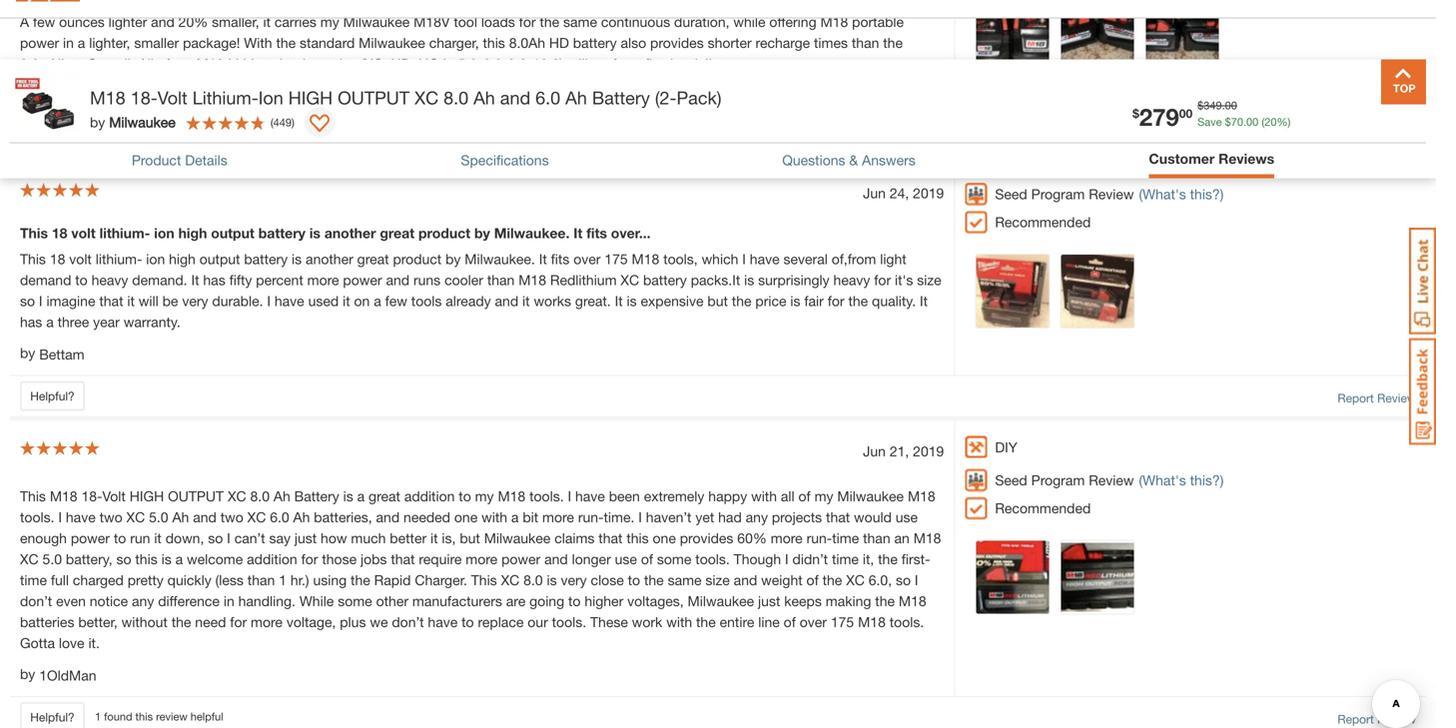 Task type: vqa. For each thing, say whether or not it's contained in the screenshot.
Apply Promo
no



Task type: locate. For each thing, give the bounding box(es) containing it.
1 vertical spatial has
[[20, 314, 42, 330]]

1 (what's from the top
[[1140, 186, 1187, 202]]

times
[[814, 35, 848, 51]]

which
[[702, 251, 739, 267]]

ah down loads
[[474, 41, 495, 63]]

xc
[[370, 0, 389, 9], [415, 41, 439, 63], [621, 272, 640, 288], [228, 488, 246, 504], [126, 509, 145, 525], [247, 509, 266, 525], [20, 551, 39, 567], [501, 572, 520, 588], [846, 572, 865, 588]]

volt inside the this m18 18-volt high output xc 8.0 ah battery is a great addition to my m18 tools. i have been extremely happy with all of my milwaukee m18 tools. i have two xc 5.0 ah and two xc 6.0 ah batteries, and needed one with a bit more run-time. i haven't yet had any projects that would use enough power to run it down, so i can't say just how much better it is, but milwaukee claims that this one provides 60% more run-time than an m18 xc 5.0 battery, so this is a welcome addition for those jobs that require more power and longer use of some tools. though i didn't time it, the first- time full charged pretty quickly (less than 1 hr.) using the rapid charger. this xc 8.0 is very close to the same size and weight of the xc 6.0, so i don't even notice any difference in handling. while some other manufacturers are going to higher voltages, milwaukee just keeps making the m18 batteries better, without the need for more voltage, plus we don't have to replace our tools. these work with the entire line of over 175 m18 tools. gotta love it.
[[102, 488, 126, 504]]

heavy down of,from
[[834, 272, 871, 288]]

0 vertical spatial volt
[[697, 0, 720, 9]]

provides up flawlessly!!
[[650, 35, 704, 51]]

has up "by bettam"
[[20, 314, 42, 330]]

more inside this 18 volt lithium- ion high output battery is another great product by milwaukee. it fits over... this 18 volt lithium- ion high output battery is another great product by milwaukee. it fits over 175 m18 tools, which i have several of,from light demand to heavy demand. it has fifty percent more power and runs cooler than m18 redlithium xc battery packs.it is surprisingly heavy for it's size so i imagine that it will be very durable. i have used it on a few tools already and it works great. it is expensive but the price is fair for the quality. it has a three year warranty.
[[307, 272, 339, 288]]

durable.
[[212, 293, 263, 309]]

that inside this 18 volt lithium- ion high output battery is another great product by milwaukee. it fits over... this 18 volt lithium- ion high output battery is another great product by milwaukee. it fits over 175 m18 tools, which i have several of,from light demand to heavy demand. it has fifty percent more power and runs cooler than m18 redlithium xc battery packs.it is surprisingly heavy for it's size so i imagine that it will be very durable. i have used it on a few tools already and it works great. it is expensive but the price is fair for the quality. it has a three year warranty.
[[99, 293, 123, 309]]

provides inside the milwaukee m18 18-volt lithium-ion high output xc 8.0ah battery seems a step up from my m18 18-volt 9.0ah hd (high demand) batteries. a few ounces lighter and 20% smaller, it carries my milwaukee m18v tool loads for the same continuous duration, while offering m18 portable power in a lighter, smaller package!     with the standard milwaukee charger, this 8.0ah hd battery also provides shorter recharge times than the 9.0...nice. overall, all of my m18 lithium-ion batteries (xc, hd, ho in 5.0-6.0-9.0-12.0) still perform flawlessly!!
[[650, 35, 704, 51]]

surprisingly
[[758, 272, 830, 288]]

volt up 'battery,'
[[102, 488, 126, 504]]

charger,
[[429, 35, 479, 51]]

0 vertical spatial recommended
[[995, 214, 1091, 230]]

1 vertical spatial just
[[758, 593, 781, 609]]

overall,
[[87, 56, 135, 72]]

1 horizontal spatial hd
[[764, 0, 784, 9]]

great up on
[[357, 251, 389, 267]]

a
[[20, 14, 29, 30]]

by for by bettam
[[20, 345, 35, 361]]

1 horizontal spatial same
[[668, 572, 702, 588]]

same inside the this m18 18-volt high output xc 8.0 ah battery is a great addition to my m18 tools. i have been extremely happy with all of my milwaukee m18 tools. i have two xc 5.0 ah and two xc 6.0 ah batteries, and needed one with a bit more run-time. i haven't yet had any projects that would use enough power to run it down, so i can't say just how much better it is, but milwaukee claims that this one provides 60% more run-time than an m18 xc 5.0 battery, so this is a welcome addition for those jobs that require more power and longer use of some tools. though i didn't time it, the first- time full charged pretty quickly (less than 1 hr.) using the rapid charger. this xc 8.0 is very close to the same size and weight of the xc 6.0, so i don't even notice any difference in handling. while some other manufacturers are going to higher voltages, milwaukee just keeps making the m18 batteries better, without the need for more voltage, plus we don't have to replace our tools. these work with the entire line of over 175 m18 tools. gotta love it.
[[668, 572, 702, 588]]

lighter
[[109, 14, 147, 30]]

great inside the this m18 18-volt high output xc 8.0 ah battery is a great addition to my m18 tools. i have been extremely happy with all of my milwaukee m18 tools. i have two xc 5.0 ah and two xc 6.0 ah batteries, and needed one with a bit more run-time. i haven't yet had any projects that would use enough power to run it down, so i can't say just how much better it is, but milwaukee claims that this one provides 60% more run-time than an m18 xc 5.0 battery, so this is a welcome addition for those jobs that require more power and longer use of some tools. though i didn't time it, the first- time full charged pretty quickly (less than 1 hr.) using the rapid charger. this xc 8.0 is very close to the same size and weight of the xc 6.0, so i don't even notice any difference in handling. while some other manufacturers are going to higher voltages, milwaukee just keeps making the m18 batteries better, without the need for more voltage, plus we don't have to replace our tools. these work with the entire line of over 175 m18 tools. gotta love it.
[[369, 488, 401, 504]]

1 horizontal spatial batteries
[[303, 56, 357, 72]]

over inside this 18 volt lithium- ion high output battery is another great product by milwaukee. it fits over... this 18 volt lithium- ion high output battery is another great product by milwaukee. it fits over 175 m18 tools, which i have several of,from light demand to heavy demand. it has fifty percent more power and runs cooler than m18 redlithium xc battery packs.it is surprisingly heavy for it's size so i imagine that it will be very durable. i have used it on a few tools already and it works great. it is expensive but the price is fair for the quality. it has a three year warranty.
[[574, 251, 601, 267]]

by
[[20, 87, 35, 103], [475, 225, 490, 241], [446, 251, 461, 267], [20, 345, 35, 361], [20, 666, 35, 682]]

helpful? left the 4
[[30, 131, 75, 145]]

m18 up lighter
[[118, 0, 145, 9]]

0 horizontal spatial 8.0
[[250, 488, 270, 504]]

helpful
[[191, 131, 223, 144], [191, 710, 223, 723]]

0 vertical spatial use
[[896, 509, 918, 525]]

by inside by homedepotcustomer
[[20, 87, 35, 103]]

9.0...nice.
[[20, 56, 83, 72]]

milwaukee up would
[[838, 488, 904, 504]]

all
[[781, 488, 795, 504]]

it left 'works'
[[523, 293, 530, 309]]

18-
[[149, 0, 170, 9], [676, 0, 697, 9], [131, 41, 158, 63], [81, 488, 102, 504]]

the down 6.0,
[[875, 593, 895, 609]]

report review button for seed program review
[[1338, 389, 1417, 407]]

high up carries
[[272, 0, 307, 9]]

2 (what's this?) from the top
[[1140, 472, 1224, 488]]

very
[[182, 293, 208, 309], [561, 572, 587, 588]]

0 vertical spatial provides
[[650, 35, 704, 51]]

1 jun from the top
[[863, 185, 886, 201]]

to right close
[[628, 572, 640, 588]]

manufacturers
[[413, 593, 502, 609]]

milwaukee. up redlithium
[[494, 225, 570, 241]]

1 recommended from the top
[[995, 214, 1091, 230]]

0 vertical spatial milwaukee.
[[494, 225, 570, 241]]

hd,
[[391, 56, 415, 72]]

helpful down details
[[191, 131, 223, 144]]

gotta
[[20, 635, 55, 651]]

1 vertical spatial report review
[[1338, 391, 1417, 405]]

duration,
[[674, 14, 730, 30]]

jun
[[863, 185, 886, 201], [863, 443, 886, 459]]

and up the much
[[376, 509, 400, 525]]

1 helpful? from the top
[[30, 131, 75, 145]]

2019 right 21,
[[913, 443, 944, 459]]

1 horizontal spatial addition
[[404, 488, 455, 504]]

2 jun from the top
[[863, 443, 886, 459]]

2 report review button from the top
[[1338, 389, 1417, 407]]

feedback link image
[[1410, 338, 1437, 446]]

this down product
[[135, 131, 153, 144]]

report review button for diy
[[1338, 710, 1417, 728]]

2 vertical spatial output
[[168, 488, 224, 504]]

addition
[[404, 488, 455, 504], [247, 551, 297, 567]]

size up entire
[[706, 572, 730, 588]]

an
[[895, 530, 910, 546]]

it,
[[863, 551, 874, 567]]

lithium- down smaller,
[[193, 41, 259, 63]]

fits left over...
[[587, 225, 607, 241]]

had
[[718, 509, 742, 525]]

in right ho
[[443, 56, 454, 72]]

0 vertical spatial 5.0
[[149, 509, 168, 525]]

over down keeps on the bottom of the page
[[800, 614, 827, 630]]

1 2019 from the top
[[913, 185, 944, 201]]

extremely
[[644, 488, 705, 504]]

2 vertical spatial in
[[224, 593, 235, 609]]

1 (what's this?) link from the top
[[1140, 184, 1224, 205]]

report review for diy
[[1338, 712, 1417, 726]]

using
[[313, 572, 347, 588]]

1 report review button from the top
[[1338, 131, 1417, 149]]

1 program from the top
[[1032, 186, 1085, 202]]

we
[[370, 614, 388, 630]]

product
[[419, 225, 471, 241], [393, 251, 442, 267]]

helpful? down "by bettam"
[[30, 389, 75, 403]]

1 vertical spatial (what's this?)
[[1140, 472, 1224, 488]]

3 helpful? button from the top
[[20, 702, 85, 728]]

2 found from the top
[[104, 710, 132, 723]]

1 vertical spatial found
[[104, 710, 132, 723]]

a left step
[[527, 0, 534, 9]]

some
[[657, 551, 692, 567], [338, 593, 372, 609]]

offering
[[770, 14, 817, 30]]

batteries inside the this m18 18-volt high output xc 8.0 ah battery is a great addition to my m18 tools. i have been extremely happy with all of my milwaukee m18 tools. i have two xc 5.0 ah and two xc 6.0 ah batteries, and needed one with a bit more run-time. i haven't yet had any projects that would use enough power to run it down, so i can't say just how much better it is, but milwaukee claims that this one provides 60% more run-time than an m18 xc 5.0 battery, so this is a welcome addition for those jobs that require more power and longer use of some tools. though i didn't time it, the first- time full charged pretty quickly (less than 1 hr.) using the rapid charger. this xc 8.0 is very close to the same size and weight of the xc 6.0, so i don't even notice any difference in handling. while some other manufacturers are going to higher voltages, milwaukee just keeps making the m18 batteries better, without the need for more voltage, plus we don't have to replace our tools. these work with the entire line of over 175 m18 tools. gotta love it.
[[20, 614, 74, 630]]

00
[[1226, 53, 1238, 66], [1180, 60, 1193, 74]]

battery
[[433, 0, 478, 9], [592, 41, 650, 63], [294, 488, 339, 504]]

0 vertical spatial over
[[574, 251, 601, 267]]

and inside the milwaukee m18 18-volt lithium-ion high output xc 8.0ah battery seems a step up from my m18 18-volt 9.0ah hd (high demand) batteries. a few ounces lighter and 20% smaller, it carries my milwaukee m18v tool loads for the same continuous duration, while offering m18 portable power in a lighter, smaller package!     with the standard milwaukee charger, this 8.0ah hd battery also provides shorter recharge times than the 9.0...nice. overall, all of my m18 lithium-ion batteries (xc, hd, ho in 5.0-6.0-9.0-12.0) still perform flawlessly!!
[[151, 14, 175, 30]]

3 helpful? from the top
[[30, 710, 75, 724]]

for right loads
[[519, 14, 536, 30]]

12.0)
[[533, 56, 564, 72]]

0 vertical spatial program
[[1032, 186, 1085, 202]]

size
[[917, 272, 942, 288], [706, 572, 730, 588]]

1 horizontal spatial one
[[653, 530, 676, 546]]

2 vertical spatial helpful?
[[30, 710, 75, 724]]

charged
[[73, 572, 124, 588]]

by inside by 1oldman
[[20, 666, 35, 682]]

run
[[130, 530, 150, 546]]

use up an
[[896, 509, 918, 525]]

report review button
[[1338, 131, 1417, 149], [1338, 389, 1417, 407], [1338, 710, 1417, 728]]

helpful? button for this m18 18-volt high output xc 8.0 ah battery is a great addition to my m18 tools. i have been extremely happy with all of my milwaukee m18 tools. i have two xc 5.0 ah and two xc 6.0 ah batteries, and needed one with a bit more run-time. i haven't yet had any projects that would use enough power to run it down, so i can't say just how much better it is, but milwaukee claims that this one provides 60% more run-time than an m18 xc 5.0 battery, so this is a welcome addition for those jobs that require more power and longer use of some tools. though i didn't time it, the first- time full charged pretty quickly (less than 1 hr.) using the rapid charger. this xc 8.0 is very close to the same size and weight of the xc 6.0, so i don't even notice any difference in handling. while some other manufacturers are going to higher voltages, milwaukee just keeps making the m18 batteries better, without the need for more voltage, plus we don't have to replace our tools. these work with the entire line of over 175 m18 tools. gotta love it.
[[20, 702, 85, 728]]

is
[[310, 225, 321, 241], [292, 251, 302, 267], [744, 272, 755, 288], [627, 293, 637, 309], [791, 293, 801, 309], [343, 488, 353, 504], [161, 551, 172, 567], [547, 572, 557, 588]]

one up is,
[[454, 509, 478, 525]]

recommended for diy
[[995, 500, 1091, 516]]

with
[[244, 35, 272, 51]]

my
[[622, 0, 641, 9], [320, 14, 339, 30], [174, 56, 193, 72], [475, 488, 494, 504], [815, 488, 834, 504]]

0 vertical spatial jun
[[863, 185, 886, 201]]

use
[[896, 509, 918, 525], [615, 551, 637, 567]]

1 vertical spatial 2019
[[913, 443, 944, 459]]

more down handling.
[[251, 614, 283, 630]]

9.0-
[[508, 56, 533, 72]]

1 report review from the top
[[1338, 133, 1417, 147]]

battery up tool
[[433, 0, 478, 9]]

1 vertical spatial report
[[1338, 391, 1375, 405]]

m18 18-volt lithium-ion high output xc 8.0 ah and 6.0 ah battery (2-pack)
[[90, 41, 722, 63]]

1 helpful? button from the top
[[20, 123, 85, 153]]

great up the much
[[369, 488, 401, 504]]

0 vertical spatial very
[[182, 293, 208, 309]]

say
[[269, 530, 291, 546]]

1 seed program review from the top
[[995, 186, 1135, 202]]

tools.
[[530, 488, 564, 504], [20, 509, 54, 525], [696, 551, 730, 567], [552, 614, 587, 630], [890, 614, 924, 630]]

2 seed from the top
[[995, 472, 1028, 488]]

to up imagine at the left
[[75, 272, 88, 288]]

0 vertical spatial high
[[178, 225, 207, 241]]

5.0 up the full
[[43, 551, 62, 567]]

2 recommended from the top
[[995, 500, 1091, 516]]

2 report from the top
[[1338, 391, 1375, 405]]

that down better at the left of page
[[391, 551, 415, 567]]

3 report review from the top
[[1338, 712, 1417, 726]]

perform
[[592, 56, 641, 72]]

1 horizontal spatial 1
[[279, 572, 287, 588]]

0 vertical spatial seed program review
[[995, 186, 1135, 202]]

1 vertical spatial this?)
[[1191, 472, 1224, 488]]

so down 'demand'
[[20, 293, 35, 309]]

very inside the this m18 18-volt high output xc 8.0 ah battery is a great addition to my m18 tools. i have been extremely happy with all of my milwaukee m18 tools. i have two xc 5.0 ah and two xc 6.0 ah batteries, and needed one with a bit more run-time. i haven't yet had any projects that would use enough power to run it down, so i can't say just how much better it is, but milwaukee claims that this one provides 60% more run-time than an m18 xc 5.0 battery, so this is a welcome addition for those jobs that require more power and longer use of some tools. though i didn't time it, the first- time full charged pretty quickly (less than 1 hr.) using the rapid charger. this xc 8.0 is very close to the same size and weight of the xc 6.0, so i don't even notice any difference in handling. while some other manufacturers are going to higher voltages, milwaukee just keeps making the m18 batteries better, without the need for more voltage, plus we don't have to replace our tools. these work with the entire line of over 175 m18 tools. gotta love it.
[[561, 572, 587, 588]]

0 horizontal spatial addition
[[247, 551, 297, 567]]

helpful? for this m18 18-volt high output xc 8.0 ah battery is a great addition to my m18 tools. i have been extremely happy with all of my milwaukee m18 tools. i have two xc 5.0 ah and two xc 6.0 ah batteries, and needed one with a bit more run-time. i haven't yet had any projects that would use enough power to run it down, so i can't say just how much better it is, but milwaukee claims that this one provides 60% more run-time than an m18 xc 5.0 battery, so this is a welcome addition for those jobs that require more power and longer use of some tools. though i didn't time it, the first- time full charged pretty quickly (less than 1 hr.) using the rapid charger. this xc 8.0 is very close to the same size and weight of the xc 6.0, so i don't even notice any difference in handling. while some other manufacturers are going to higher voltages, milwaukee just keeps making the m18 batteries better, without the need for more voltage, plus we don't have to replace our tools. these work with the entire line of over 175 m18 tools. gotta love it.
[[30, 710, 75, 724]]

than down would
[[863, 530, 891, 546]]

two up 'battery,'
[[100, 509, 123, 525]]

1 vertical spatial helpful?
[[30, 389, 75, 403]]

battery,
[[66, 551, 112, 567]]

helpful? for by
[[30, 131, 75, 145]]

in down (less at the left of page
[[224, 593, 235, 609]]

run-
[[578, 509, 604, 525], [807, 530, 832, 546]]

1 horizontal spatial battery
[[433, 0, 478, 9]]

better
[[390, 530, 427, 546]]

a
[[527, 0, 534, 9], [78, 35, 85, 51], [374, 293, 381, 309], [46, 314, 54, 330], [357, 488, 365, 504], [511, 509, 519, 525], [175, 551, 183, 567]]

2 vertical spatial high
[[130, 488, 164, 504]]

18- inside the this m18 18-volt high output xc 8.0 ah battery is a great addition to my m18 tools. i have been extremely happy with all of my milwaukee m18 tools. i have two xc 5.0 ah and two xc 6.0 ah batteries, and needed one with a bit more run-time. i haven't yet had any projects that would use enough power to run it down, so i can't say just how much better it is, but milwaukee claims that this one provides 60% more run-time than an m18 xc 5.0 battery, so this is a welcome addition for those jobs that require more power and longer use of some tools. though i didn't time it, the first- time full charged pretty quickly (less than 1 hr.) using the rapid charger. this xc 8.0 is very close to the same size and weight of the xc 6.0, so i don't even notice any difference in handling. while some other manufacturers are going to higher voltages, milwaukee just keeps making the m18 batteries better, without the need for more voltage, plus we don't have to replace our tools. these work with the entire line of over 175 m18 tools. gotta love it.
[[81, 488, 102, 504]]

two up the can't
[[221, 509, 244, 525]]

notice
[[90, 593, 128, 609]]

haven't
[[646, 509, 692, 525]]

are
[[506, 593, 526, 609]]

have left been at the bottom left
[[575, 488, 605, 504]]

pack)
[[677, 41, 722, 63]]

0 vertical spatial size
[[917, 272, 942, 288]]

battery down continuous
[[592, 41, 650, 63]]

any up 60% in the bottom of the page
[[746, 509, 768, 525]]

1 vertical spatial in
[[443, 56, 454, 72]]

details
[[185, 106, 228, 122]]

0 horizontal spatial just
[[295, 530, 317, 546]]

hd up the offering
[[764, 0, 784, 9]]

0 horizontal spatial 6.0
[[270, 509, 289, 525]]

than inside the milwaukee m18 18-volt lithium-ion high output xc 8.0ah battery seems a step up from my m18 18-volt 9.0ah hd (high demand) batteries. a few ounces lighter and 20% smaller, it carries my milwaukee m18v tool loads for the same continuous duration, while offering m18 portable power in a lighter, smaller package!     with the standard milwaukee charger, this 8.0ah hd battery also provides shorter recharge times than the 9.0...nice. overall, all of my m18 lithium-ion batteries (xc, hd, ho in 5.0-6.0-9.0-12.0) still perform flawlessly!!
[[852, 35, 880, 51]]

power up 9.0...nice.
[[20, 35, 59, 51]]

same
[[563, 14, 597, 30], [668, 572, 702, 588]]

$
[[1198, 53, 1204, 66], [1133, 60, 1140, 74]]

0 horizontal spatial 175
[[605, 251, 628, 267]]

$ left 349
[[1133, 60, 1140, 74]]

volt inside the milwaukee m18 18-volt lithium-ion high output xc 8.0ah battery seems a step up from my m18 18-volt 9.0ah hd (high demand) batteries. a few ounces lighter and 20% smaller, it carries my milwaukee m18v tool loads for the same continuous duration, while offering m18 portable power in a lighter, smaller package!     with the standard milwaukee charger, this 8.0ah hd battery also provides shorter recharge times than the 9.0...nice. overall, all of my m18 lithium-ion batteries (xc, hd, ho in 5.0-6.0-9.0-12.0) still perform flawlessly!!
[[697, 0, 720, 9]]

1 vertical spatial helpful? button
[[20, 381, 85, 411]]

to inside this 18 volt lithium- ion high output battery is another great product by milwaukee. it fits over... this 18 volt lithium- ion high output battery is another great product by milwaukee. it fits over 175 m18 tools, which i have several of,from light demand to heavy demand. it has fifty percent more power and runs cooler than m18 redlithium xc battery packs.it is surprisingly heavy for it's size so i imagine that it will be very durable. i have used it on a few tools already and it works great. it is expensive but the price is fair for the quality. it has a three year warranty.
[[75, 272, 88, 288]]

this down without
[[135, 710, 153, 723]]

8.0 right ho
[[444, 41, 469, 63]]

lithium-
[[197, 0, 249, 9], [193, 41, 259, 63], [228, 56, 279, 72]]

program
[[1032, 186, 1085, 202], [1032, 472, 1085, 488]]

power up 'battery,'
[[71, 530, 110, 546]]

1 two from the left
[[100, 509, 123, 525]]

helpful down need
[[191, 710, 223, 723]]

1 horizontal spatial 6.0
[[536, 41, 561, 63]]

0 vertical spatial 175
[[605, 251, 628, 267]]

the left quality. at the top right of the page
[[849, 293, 868, 309]]

just
[[295, 530, 317, 546], [758, 593, 781, 609]]

output inside the milwaukee m18 18-volt lithium-ion high output xc 8.0ah battery seems a step up from my m18 18-volt 9.0ah hd (high demand) batteries. a few ounces lighter and 20% smaller, it carries my milwaukee m18v tool loads for the same continuous duration, while offering m18 portable power in a lighter, smaller package!     with the standard milwaukee charger, this 8.0ah hd battery also provides shorter recharge times than the 9.0...nice. overall, all of my m18 lithium-ion batteries (xc, hd, ho in 5.0-6.0-9.0-12.0) still perform flawlessly!!
[[310, 0, 366, 9]]

1 seed from the top
[[995, 186, 1028, 202]]

this inside the milwaukee m18 18-volt lithium-ion high output xc 8.0ah battery seems a step up from my m18 18-volt 9.0ah hd (high demand) batteries. a few ounces lighter and 20% smaller, it carries my milwaukee m18v tool loads for the same continuous duration, while offering m18 portable power in a lighter, smaller package!     with the standard milwaukee charger, this 8.0ah hd battery also provides shorter recharge times than the 9.0...nice. overall, all of my m18 lithium-ion batteries (xc, hd, ho in 5.0-6.0-9.0-12.0) still perform flawlessly!!
[[483, 35, 505, 51]]

found for by
[[104, 131, 132, 144]]

batteries up gotta
[[20, 614, 74, 630]]

i down first- at bottom
[[915, 572, 919, 588]]

1 vertical spatial very
[[561, 572, 587, 588]]

size inside this 18 volt lithium- ion high output battery is another great product by milwaukee. it fits over... this 18 volt lithium- ion high output battery is another great product by milwaukee. it fits over 175 m18 tools, which i have several of,from light demand to heavy demand. it has fifty percent more power and runs cooler than m18 redlithium xc battery packs.it is surprisingly heavy for it's size so i imagine that it will be very durable. i have used it on a few tools already and it works great. it is expensive but the price is fair for the quality. it has a three year warranty.
[[917, 272, 942, 288]]

0 horizontal spatial with
[[482, 509, 508, 525]]

volt right all
[[158, 41, 188, 63]]

2 helpful from the top
[[191, 710, 223, 723]]

by inside "by bettam"
[[20, 345, 35, 361]]

this up '6.0-'
[[483, 35, 505, 51]]

to up require
[[459, 488, 471, 504]]

is down down,
[[161, 551, 172, 567]]

1 vertical spatial seed program review
[[995, 472, 1135, 488]]

1 review from the top
[[156, 131, 188, 144]]

2 seed program review from the top
[[995, 472, 1135, 488]]

step
[[538, 0, 565, 9]]

recommended
[[995, 214, 1091, 230], [995, 500, 1091, 516]]

0 horizontal spatial heavy
[[92, 272, 128, 288]]

time left it,
[[832, 551, 859, 567]]

0 vertical spatial battery
[[433, 0, 478, 9]]

report review for seed program review
[[1338, 391, 1417, 405]]

it up redlithium
[[574, 225, 583, 241]]

battery inside the this m18 18-volt high output xc 8.0 ah battery is a great addition to my m18 tools. i have been extremely happy with all of my milwaukee m18 tools. i have two xc 5.0 ah and two xc 6.0 ah batteries, and needed one with a bit more run-time. i haven't yet had any projects that would use enough power to run it down, so i can't say just how much better it is, but milwaukee claims that this one provides 60% more run-time than an m18 xc 5.0 battery, so this is a welcome addition for those jobs that require more power and longer use of some tools. though i didn't time it, the first- time full charged pretty quickly (less than 1 hr.) using the rapid charger. this xc 8.0 is very close to the same size and weight of the xc 6.0, so i don't even notice any difference in handling. while some other manufacturers are going to higher voltages, milwaukee just keeps making the m18 batteries better, without the need for more voltage, plus we don't have to replace our tools. these work with the entire line of over 175 m18 tools. gotta love it.
[[294, 488, 339, 504]]

review down product details
[[156, 131, 188, 144]]

it right run at the bottom left of page
[[154, 530, 162, 546]]

0 vertical spatial ion
[[154, 225, 175, 241]]

in down ounces
[[63, 35, 74, 51]]

1 helpful from the top
[[191, 131, 223, 144]]

0 horizontal spatial very
[[182, 293, 208, 309]]

1 vertical spatial 1
[[95, 710, 101, 723]]

have up enough
[[66, 509, 96, 525]]

0 vertical spatial high
[[272, 0, 307, 9]]

0 vertical spatial (what's this?)
[[1140, 186, 1224, 202]]

seems
[[482, 0, 523, 9]]

the milwaukee m18 18-volt lithium-ion high output xc 8.0ah battery seems a step up from my m18 18-volt 9.0ah hd (high demand) batteries. a few ounces lighter and 20% smaller, it carries my milwaukee m18v tool loads for the same continuous duration, while offering m18 portable power in a lighter, smaller package!     with the standard milwaukee charger, this 8.0ah hd battery also provides shorter recharge times than the 9.0...nice. overall, all of my m18 lithium-ion batteries (xc, hd, ho in 5.0-6.0-9.0-12.0) still perform flawlessly!!
[[20, 0, 943, 72]]

2 report review from the top
[[1338, 391, 1417, 405]]

and
[[151, 14, 175, 30], [500, 41, 531, 63], [386, 272, 410, 288], [495, 293, 519, 309], [193, 509, 217, 525], [376, 509, 400, 525], [545, 551, 568, 567], [734, 572, 758, 588]]

0 vertical spatial output
[[310, 0, 366, 9]]

a right on
[[374, 293, 381, 309]]

i up claims
[[568, 488, 572, 504]]

helpful? down by 1oldman
[[30, 710, 75, 724]]

0 vertical spatial time
[[832, 530, 859, 546]]

175 down over...
[[605, 251, 628, 267]]

1 found from the top
[[104, 131, 132, 144]]

more
[[307, 272, 339, 288], [543, 509, 574, 525], [771, 530, 803, 546], [466, 551, 498, 567], [251, 614, 283, 630]]

2 vertical spatial 8.0
[[524, 572, 543, 588]]

expensive
[[641, 293, 704, 309]]

2 vertical spatial battery
[[294, 488, 339, 504]]

1 horizontal spatial over
[[800, 614, 827, 630]]

0 vertical spatial run-
[[578, 509, 604, 525]]

redlithium
[[550, 272, 617, 288]]

1 this?) from the top
[[1191, 186, 1224, 202]]

1 horizontal spatial few
[[385, 293, 408, 309]]

2 this?) from the top
[[1191, 472, 1224, 488]]

great up runs
[[380, 225, 415, 241]]

8.0 up the can't
[[250, 488, 270, 504]]

addition down say
[[247, 551, 297, 567]]

works
[[534, 293, 572, 309]]

tool
[[454, 14, 477, 30]]

0 vertical spatial don't
[[20, 593, 52, 609]]

279
[[1140, 57, 1180, 85]]

hd
[[764, 0, 784, 9], [549, 35, 569, 51]]

ho
[[419, 56, 439, 72]]

review for this 18 volt lithium- ion high output battery is another great product by milwaukee. it fits over...
[[1378, 391, 1417, 405]]

2 helpful? button from the top
[[20, 381, 85, 411]]

1 horizontal spatial 8.0ah
[[509, 35, 546, 51]]

1
[[279, 572, 287, 588], [95, 710, 101, 723]]

1 vertical spatial program
[[1032, 472, 1085, 488]]

but down packs.it
[[708, 293, 728, 309]]

0 vertical spatial 8.0
[[444, 41, 469, 63]]

same down 'up' on the top left of page
[[563, 14, 597, 30]]

0 vertical spatial helpful?
[[30, 131, 75, 145]]

handling.
[[238, 593, 296, 609]]

2 vertical spatial time
[[20, 572, 47, 588]]

1 vertical spatial with
[[482, 509, 508, 525]]

0 horizontal spatial in
[[63, 35, 74, 51]]

seed program review for 2nd (what's this?) link from the top of the page
[[995, 472, 1135, 488]]

one
[[454, 509, 478, 525], [653, 530, 676, 546]]

2 (what's from the top
[[1140, 472, 1187, 488]]

0 horizontal spatial over
[[574, 251, 601, 267]]

2 review from the top
[[156, 710, 188, 723]]

0 vertical spatial seed
[[995, 186, 1028, 202]]

0 horizontal spatial few
[[33, 14, 55, 30]]

1 vertical spatial few
[[385, 293, 408, 309]]

3 report review button from the top
[[1338, 710, 1417, 728]]

6.0
[[536, 41, 561, 63], [270, 509, 289, 525]]

1 vertical spatial (what's
[[1140, 472, 1187, 488]]

a left 'bit'
[[511, 509, 519, 525]]

happy
[[709, 488, 748, 504]]

heavy up year
[[92, 272, 128, 288]]

all
[[138, 56, 154, 72]]

ion
[[154, 225, 175, 241], [146, 251, 165, 267]]

very right be
[[182, 293, 208, 309]]

provides down yet
[[680, 530, 734, 546]]

seed for second (what's this?) link from the bottom of the page
[[995, 186, 1028, 202]]

0 horizontal spatial don't
[[20, 593, 52, 609]]

0 vertical spatial found
[[104, 131, 132, 144]]

power inside the milwaukee m18 18-volt lithium-ion high output xc 8.0ah battery seems a step up from my m18 18-volt 9.0ah hd (high demand) batteries. a few ounces lighter and 20% smaller, it carries my milwaukee m18v tool loads for the same continuous duration, while offering m18 portable power in a lighter, smaller package!     with the standard milwaukee charger, this 8.0ah hd battery also provides shorter recharge times than the 9.0...nice. overall, all of my m18 lithium-ion batteries (xc, hd, ho in 5.0-6.0-9.0-12.0) still perform flawlessly!!
[[20, 35, 59, 51]]

0 vertical spatial just
[[295, 530, 317, 546]]

milwaukee. up cooler
[[465, 251, 535, 267]]

1 report from the top
[[1338, 133, 1375, 147]]

customer reviews
[[1149, 105, 1275, 121]]

0 vertical spatial this?)
[[1191, 186, 1224, 202]]

milwaukee up hd, at the left of page
[[359, 35, 425, 51]]

milwaukee down 'bit'
[[484, 530, 551, 546]]

(what's this?)
[[1140, 186, 1224, 202], [1140, 472, 1224, 488]]

3 report from the top
[[1338, 712, 1375, 726]]

that up year
[[99, 293, 123, 309]]

of,from
[[832, 251, 877, 267]]

2 2019 from the top
[[913, 443, 944, 459]]

0 vertical spatial 6.0
[[536, 41, 561, 63]]

2 vertical spatial great
[[369, 488, 401, 504]]

that
[[99, 293, 123, 309], [826, 509, 850, 525], [599, 530, 623, 546], [391, 551, 415, 567]]

i right time. at the left bottom of page
[[639, 509, 642, 525]]

1 vertical spatial ion
[[146, 251, 165, 267]]

0 horizontal spatial two
[[100, 509, 123, 525]]

0 vertical spatial helpful? button
[[20, 123, 85, 153]]

1 vertical spatial seed
[[995, 472, 1028, 488]]

helpful for by
[[191, 131, 223, 144]]

0 horizontal spatial same
[[563, 14, 597, 30]]

xc inside the milwaukee m18 18-volt lithium-ion high output xc 8.0ah battery seems a step up from my m18 18-volt 9.0ah hd (high demand) batteries. a few ounces lighter and 20% smaller, it carries my milwaukee m18v tool loads for the same continuous duration, while offering m18 portable power in a lighter, smaller package!     with the standard milwaukee charger, this 8.0ah hd battery also provides shorter recharge times than the 9.0...nice. overall, all of my m18 lithium-ion batteries (xc, hd, ho in 5.0-6.0-9.0-12.0) still perform flawlessly!!
[[370, 0, 389, 9]]

1 horizontal spatial heavy
[[834, 272, 871, 288]]



Task type: describe. For each thing, give the bounding box(es) containing it.
xc inside this 18 volt lithium- ion high output battery is another great product by milwaukee. it fits over... this 18 volt lithium- ion high output battery is another great product by milwaukee. it fits over 175 m18 tools, which i have several of,from light demand to heavy demand. it has fifty percent more power and runs cooler than m18 redlithium xc battery packs.it is surprisingly heavy for it's size so i imagine that it will be very durable. i have used it on a few tools already and it works great. it is expensive but the price is fair for the quality. it has a three year warranty.
[[621, 272, 640, 288]]

it right great.
[[615, 293, 623, 309]]

18- down lighter
[[131, 41, 158, 63]]

top button
[[1382, 14, 1427, 59]]

same inside the milwaukee m18 18-volt lithium-ion high output xc 8.0ah battery seems a step up from my m18 18-volt 9.0ah hd (high demand) batteries. a few ounces lighter and 20% smaller, it carries my milwaukee m18v tool loads for the same continuous duration, while offering m18 portable power in a lighter, smaller package!     with the standard milwaukee charger, this 8.0ah hd battery also provides shorter recharge times than the 9.0...nice. overall, all of my m18 lithium-ion batteries (xc, hd, ho in 5.0-6.0-9.0-12.0) still perform flawlessly!!
[[563, 14, 597, 30]]

by for by 1oldman
[[20, 666, 35, 682]]

m18 up times
[[821, 14, 848, 30]]

batteries inside the milwaukee m18 18-volt lithium-ion high output xc 8.0ah battery seems a step up from my m18 18-volt 9.0ah hd (high demand) batteries. a few ounces lighter and 20% smaller, it carries my milwaukee m18v tool loads for the same continuous duration, while offering m18 portable power in a lighter, smaller package!     with the standard milwaukee charger, this 8.0ah hd battery also provides shorter recharge times than the 9.0...nice. overall, all of my m18 lithium-ion batteries (xc, hd, ho in 5.0-6.0-9.0-12.0) still perform flawlessly!!
[[303, 56, 357, 72]]

0 horizontal spatial any
[[132, 593, 154, 609]]

1 (what's this?) from the top
[[1140, 186, 1224, 202]]

quickly
[[168, 572, 212, 588]]

to right 'going'
[[568, 593, 581, 609]]

2019 for jun 24, 2019
[[913, 185, 944, 201]]

jun for jun 24, 2019
[[863, 185, 886, 201]]

m18 up enough
[[50, 488, 78, 504]]

it right the demand.
[[191, 272, 199, 288]]

also
[[621, 35, 647, 51]]

in inside the this m18 18-volt high output xc 8.0 ah battery is a great addition to my m18 tools. i have been extremely happy with all of my milwaukee m18 tools. i have two xc 5.0 ah and two xc 6.0 ah batteries, and needed one with a bit more run-time. i haven't yet had any projects that would use enough power to run it down, so i can't say just how much better it is, but milwaukee claims that this one provides 60% more run-time than an m18 xc 5.0 battery, so this is a welcome addition for those jobs that require more power and longer use of some tools. though i didn't time it, the first- time full charged pretty quickly (less than 1 hr.) using the rapid charger. this xc 8.0 is very close to the same size and weight of the xc 6.0, so i don't even notice any difference in handling. while some other manufacturers are going to higher voltages, milwaukee just keeps making the m18 batteries better, without the need for more voltage, plus we don't have to replace our tools. these work with the entire line of over 175 m18 tools. gotta love it.
[[224, 593, 235, 609]]

and left runs
[[386, 272, 410, 288]]

4
[[95, 131, 101, 144]]

1 vertical spatial lithium-
[[96, 251, 142, 267]]

6.0,
[[869, 572, 892, 588]]

needed
[[404, 509, 451, 525]]

lithium- up smaller,
[[197, 0, 249, 9]]

batteries.
[[884, 0, 943, 9]]

quality.
[[872, 293, 916, 309]]

1 vertical spatial high
[[169, 251, 196, 267]]

2 vertical spatial volt
[[69, 251, 92, 267]]

portable
[[852, 14, 904, 30]]

lithium- down with
[[228, 56, 279, 72]]

more up claims
[[543, 509, 574, 525]]

yet
[[696, 509, 715, 525]]

1 vertical spatial volt
[[158, 41, 188, 63]]

but inside the this m18 18-volt high output xc 8.0 ah battery is a great addition to my m18 tools. i have been extremely happy with all of my milwaukee m18 tools. i have two xc 5.0 ah and two xc 6.0 ah batteries, and needed one with a bit more run-time. i haven't yet had any projects that would use enough power to run it down, so i can't say just how much better it is, but milwaukee claims that this one provides 60% more run-time than an m18 xc 5.0 battery, so this is a welcome addition for those jobs that require more power and longer use of some tools. though i didn't time it, the first- time full charged pretty quickly (less than 1 hr.) using the rapid charger. this xc 8.0 is very close to the same size and weight of the xc 6.0, so i don't even notice any difference in handling. while some other manufacturers are going to higher voltages, milwaukee just keeps making the m18 batteries better, without the need for more voltage, plus we don't have to replace our tools. these work with the entire line of over 175 m18 tools. gotta love it.
[[460, 530, 480, 546]]

.
[[1222, 53, 1226, 66]]

ion up smaller,
[[249, 0, 268, 9]]

seed program review for second (what's this?) link from the bottom of the page
[[995, 186, 1135, 202]]

smaller
[[134, 35, 179, 51]]

1 horizontal spatial just
[[758, 593, 781, 609]]

and down loads
[[500, 41, 531, 63]]

difference
[[158, 593, 220, 609]]

projects
[[772, 509, 822, 525]]

voltage,
[[287, 614, 336, 630]]

0 horizontal spatial 1
[[95, 710, 101, 723]]

ah up say
[[274, 488, 290, 504]]

the down difference
[[172, 614, 191, 630]]

review for this m18 18-volt high output xc 8.0 ah battery is a great addition to my m18 tools. i have been extremely happy with all of my milwaukee m18 tools. i have two xc 5.0 ah and two xc 6.0 ah batteries, and needed one with a bit more run-time. i haven't yet had any projects that would use enough power to run it down, so i can't say just how much better it is, but milwaukee claims that this one provides 60% more run-time than an m18 xc 5.0 battery, so this is a welcome addition for those jobs that require more power and longer use of some tools. though i didn't time it, the first- time full charged pretty quickly (less than 1 hr.) using the rapid charger. this xc 8.0 is very close to the same size and weight of the xc 6.0, so i don't even notice any difference in handling. while some other manufacturers are going to higher voltages, milwaukee just keeps making the m18 batteries better, without the need for more voltage, plus we don't have to replace our tools. these work with the entire line of over 175 m18 tools. gotta love it.
[[156, 710, 188, 723]]

is right great.
[[627, 293, 637, 309]]

used
[[308, 293, 339, 309]]

i down percent
[[267, 293, 271, 309]]

the left price
[[732, 293, 752, 309]]

require
[[419, 551, 462, 567]]

1 vertical spatial product
[[393, 251, 442, 267]]

is up 'going'
[[547, 572, 557, 588]]

live chat image
[[1410, 228, 1437, 335]]

0 horizontal spatial use
[[615, 551, 637, 567]]

higher
[[585, 593, 624, 609]]

percent
[[256, 272, 303, 288]]

our
[[528, 614, 548, 630]]

by for by homedepotcustomer
[[20, 87, 35, 103]]

a down ounces
[[78, 35, 85, 51]]

for left it's
[[874, 272, 891, 288]]

0 vertical spatial product
[[419, 225, 471, 241]]

(what's for second (what's this?) link from the bottom of the page
[[1140, 186, 1187, 202]]

1 heavy from the left
[[92, 272, 128, 288]]

those
[[322, 551, 357, 567]]

ah left batteries,
[[293, 509, 310, 525]]

1 horizontal spatial fits
[[587, 225, 607, 241]]

0 vertical spatial any
[[746, 509, 768, 525]]

recharge
[[756, 35, 810, 51]]

21,
[[890, 443, 909, 459]]

0 vertical spatial another
[[325, 225, 376, 241]]

5.0-
[[458, 56, 483, 72]]

1 horizontal spatial 00
[[1226, 53, 1238, 66]]

power up are
[[502, 551, 541, 567]]

349
[[1204, 53, 1222, 66]]

1 vertical spatial addition
[[247, 551, 297, 567]]

more right require
[[466, 551, 498, 567]]

0 vertical spatial great
[[380, 225, 415, 241]]

recommended for seed program review
[[995, 214, 1091, 230]]

bit
[[523, 509, 539, 525]]

0 vertical spatial lithium-
[[100, 225, 150, 241]]

runs
[[414, 272, 441, 288]]

i up weight
[[785, 551, 789, 567]]

on
[[354, 293, 370, 309]]

i up enough
[[58, 509, 62, 525]]

1 vertical spatial hd
[[549, 35, 569, 51]]

so right 6.0,
[[896, 572, 911, 588]]

that down time. at the left bottom of page
[[599, 530, 623, 546]]

18- up duration,
[[676, 0, 697, 9]]

size inside the this m18 18-volt high output xc 8.0 ah battery is a great addition to my m18 tools. i have been extremely happy with all of my milwaukee m18 tools. i have two xc 5.0 ah and two xc 6.0 ah batteries, and needed one with a bit more run-time. i haven't yet had any projects that would use enough power to run it down, so i can't say just how much better it is, but milwaukee claims that this one provides 60% more run-time than an m18 xc 5.0 battery, so this is a welcome addition for those jobs that require more power and longer use of some tools. though i didn't time it, the first- time full charged pretty quickly (less than 1 hr.) using the rapid charger. this xc 8.0 is very close to the same size and weight of the xc 6.0, so i don't even notice any difference in handling. while some other manufacturers are going to higher voltages, milwaukee just keeps making the m18 batteries better, without the need for more voltage, plus we don't have to replace our tools. these work with the entire line of over 175 m18 tools. gotta love it.
[[706, 572, 730, 588]]

18- up smaller
[[149, 0, 170, 9]]

found for this m18 18-volt high output xc 8.0 ah battery is a great addition to my m18 tools. i have been extremely happy with all of my milwaukee m18 tools. i have two xc 5.0 ah and two xc 6.0 ah batteries, and needed one with a bit more run-time. i haven't yet had any projects that would use enough power to run it down, so i can't say just how much better it is, but milwaukee claims that this one provides 60% more run-time than an m18 xc 5.0 battery, so this is a welcome addition for those jobs that require more power and longer use of some tools. though i didn't time it, the first- time full charged pretty quickly (less than 1 hr.) using the rapid charger. this xc 8.0 is very close to the same size and weight of the xc 6.0, so i don't even notice any difference in handling. while some other manufacturers are going to higher voltages, milwaukee just keeps making the m18 batteries better, without the need for more voltage, plus we don't have to replace our tools. these work with the entire line of over 175 m18 tools. gotta love it.
[[104, 710, 132, 723]]

it inside the milwaukee m18 18-volt lithium-ion high output xc 8.0ah battery seems a step up from my m18 18-volt 9.0ah hd (high demand) batteries. a few ounces lighter and 20% smaller, it carries my milwaukee m18v tool loads for the same continuous duration, while offering m18 portable power in a lighter, smaller package!     with the standard milwaukee charger, this 8.0ah hd battery also provides shorter recharge times than the 9.0...nice. overall, all of my m18 lithium-ion batteries (xc, hd, ho in 5.0-6.0-9.0-12.0) still perform flawlessly!!
[[263, 14, 271, 30]]

1 horizontal spatial don't
[[392, 614, 424, 630]]

can't
[[234, 530, 265, 546]]

helpful? button for by
[[20, 123, 85, 153]]

the down jobs
[[351, 572, 370, 588]]

1 vertical spatial volt
[[71, 225, 96, 241]]

a up batteries,
[[357, 488, 365, 504]]

fair
[[805, 293, 824, 309]]

175 inside this 18 volt lithium- ion high output battery is another great product by milwaukee. it fits over... this 18 volt lithium- ion high output battery is another great product by milwaukee. it fits over 175 m18 tools, which i have several of,from light demand to heavy demand. it has fifty percent more power and runs cooler than m18 redlithium xc battery packs.it is surprisingly heavy for it's size so i imagine that it will be very durable. i have used it on a few tools already and it works great. it is expensive but the price is fair for the quality. it has a three year warranty.
[[605, 251, 628, 267]]

claims
[[555, 530, 595, 546]]

i down 'demand'
[[39, 293, 43, 309]]

and down though
[[734, 572, 758, 588]]

plus
[[340, 614, 366, 630]]

cooler
[[445, 272, 484, 288]]

the left entire
[[696, 614, 716, 630]]

1 horizontal spatial $
[[1198, 53, 1204, 66]]

diy
[[995, 439, 1018, 455]]

jun 24, 2019
[[863, 185, 944, 201]]

carries
[[275, 14, 317, 30]]

much
[[351, 530, 386, 546]]

60%
[[738, 530, 767, 546]]

(xc,
[[361, 56, 387, 72]]

very inside this 18 volt lithium- ion high output battery is another great product by milwaukee. it fits over... this 18 volt lithium- ion high output battery is another great product by milwaukee. it fits over 175 m18 tools, which i have several of,from light demand to heavy demand. it has fifty percent more power and runs cooler than m18 redlithium xc battery packs.it is surprisingly heavy for it's size so i imagine that it will be very durable. i have used it on a few tools already and it works great. it is expensive but the price is fair for the quality. it has a three year warranty.
[[182, 293, 208, 309]]

the down "portable"
[[883, 35, 903, 51]]

jun for jun 21, 2019
[[863, 443, 886, 459]]

package!
[[183, 35, 240, 51]]

few inside the milwaukee m18 18-volt lithium-ion high output xc 8.0ah battery seems a step up from my m18 18-volt 9.0ah hd (high demand) batteries. a few ounces lighter and 20% smaller, it carries my milwaukee m18v tool loads for the same continuous duration, while offering m18 portable power in a lighter, smaller package!     with the standard milwaukee charger, this 8.0ah hd battery also provides shorter recharge times than the 9.0...nice. overall, all of my m18 lithium-ion batteries (xc, hd, ho in 5.0-6.0-9.0-12.0) still perform flawlessly!!
[[33, 14, 55, 30]]

a down down,
[[175, 551, 183, 567]]

0 vertical spatial hd
[[764, 0, 784, 9]]

2 horizontal spatial 8.0
[[524, 572, 543, 588]]

m18 down package! on the top left
[[196, 56, 224, 72]]

great.
[[575, 293, 611, 309]]

report for seed program review
[[1338, 391, 1375, 405]]

is up percent
[[292, 251, 302, 267]]

ounces
[[59, 14, 105, 30]]

0 horizontal spatial 00
[[1180, 60, 1193, 74]]

24,
[[890, 185, 909, 201]]

2 horizontal spatial battery
[[592, 41, 650, 63]]

review for this m18 18-volt high output xc 8.0 ah battery is a great addition to my m18 tools. i have been extremely happy with all of my milwaukee m18 tools. i have two xc 5.0 ah and two xc 6.0 ah batteries, and needed one with a bit more run-time. i haven't yet had any projects that would use enough power to run it down, so i can't say just how much better it is, but milwaukee claims that this one provides 60% more run-time than an m18 xc 5.0 battery, so this is a welcome addition for those jobs that require more power and longer use of some tools. though i didn't time it, the first- time full charged pretty quickly (less than 1 hr.) using the rapid charger. this xc 8.0 is very close to the same size and weight of the xc 6.0, so i don't even notice any difference in handling. while some other manufacturers are going to higher voltages, milwaukee just keeps making the m18 batteries better, without the need for more voltage, plus we don't have to replace our tools. these work with the entire line of over 175 m18 tools. gotta love it.
[[1378, 712, 1417, 726]]

1 inside the this m18 18-volt high output xc 8.0 ah battery is a great addition to my m18 tools. i have been extremely happy with all of my milwaukee m18 tools. i have two xc 5.0 ah and two xc 6.0 ah batteries, and needed one with a bit more run-time. i haven't yet had any projects that would use enough power to run it down, so i can't say just how much better it is, but milwaukee claims that this one provides 60% more run-time than an m18 xc 5.0 battery, so this is a welcome addition for those jobs that require more power and longer use of some tools. though i didn't time it, the first- time full charged pretty quickly (less than 1 hr.) using the rapid charger. this xc 8.0 is very close to the same size and weight of the xc 6.0, so i don't even notice any difference in handling. while some other manufacturers are going to higher voltages, milwaukee just keeps making the m18 batteries better, without the need for more voltage, plus we don't have to replace our tools. these work with the entire line of over 175 m18 tools. gotta love it.
[[279, 572, 287, 588]]

1 vertical spatial one
[[653, 530, 676, 546]]

it.
[[88, 635, 100, 651]]

longer
[[572, 551, 611, 567]]

this down time. at the left bottom of page
[[627, 530, 649, 546]]

0 horizontal spatial 8.0ah
[[393, 0, 429, 9]]

review for by
[[1378, 133, 1417, 147]]

the up voltages,
[[644, 572, 664, 588]]

for inside the milwaukee m18 18-volt lithium-ion high output xc 8.0ah battery seems a step up from my m18 18-volt 9.0ah hd (high demand) batteries. a few ounces lighter and 20% smaller, it carries my milwaukee m18v tool loads for the same continuous duration, while offering m18 portable power in a lighter, smaller package!     with the standard milwaukee charger, this 8.0ah hd battery also provides shorter recharge times than the 9.0...nice. overall, all of my m18 lithium-ion batteries (xc, hd, ho in 5.0-6.0-9.0-12.0) still perform flawlessly!!
[[519, 14, 536, 30]]

but inside this 18 volt lithium- ion high output battery is another great product by milwaukee. it fits over... this 18 volt lithium- ion high output battery is another great product by milwaukee. it fits over 175 m18 tools, which i have several of,from light demand to heavy demand. it has fifty percent more power and runs cooler than m18 redlithium xc battery packs.it is surprisingly heavy for it's size so i imagine that it will be very durable. i have used it on a few tools already and it works great. it is expensive but the price is fair for the quality. it has a three year warranty.
[[708, 293, 728, 309]]

this 18 volt lithium- ion high output battery is another great product by milwaukee. it fits over... this 18 volt lithium- ion high output battery is another great product by milwaukee. it fits over 175 m18 tools, which i have several of,from light demand to heavy demand. it has fifty percent more power and runs cooler than m18 redlithium xc battery packs.it is surprisingly heavy for it's size so i imagine that it will be very durable. i have used it on a few tools already and it works great. it is expensive but the price is fair for the quality. it has a three year warranty.
[[20, 225, 942, 330]]

m18 down making
[[858, 614, 886, 630]]

0 vertical spatial some
[[657, 551, 692, 567]]

0 horizontal spatial 5.0
[[43, 551, 62, 567]]

2 horizontal spatial with
[[751, 488, 777, 504]]

1 horizontal spatial with
[[667, 614, 693, 630]]

is right packs.it
[[744, 272, 755, 288]]

the down carries
[[276, 35, 296, 51]]

20%
[[179, 14, 208, 30]]

volt inside the milwaukee m18 18-volt lithium-ion high output xc 8.0ah battery seems a step up from my m18 18-volt 9.0ah hd (high demand) batteries. a few ounces lighter and 20% smaller, it carries my milwaukee m18v tool loads for the same continuous duration, while offering m18 portable power in a lighter, smaller package!     with the standard milwaukee charger, this 8.0ah hd battery also provides shorter recharge times than the 9.0...nice. overall, all of my m18 lithium-ion batteries (xc, hd, ho in 5.0-6.0-9.0-12.0) still perform flawlessly!!
[[170, 0, 194, 9]]

time.
[[604, 509, 635, 525]]

entire
[[720, 614, 755, 630]]

it right quality. at the top right of the page
[[920, 293, 928, 309]]

this up pretty
[[135, 551, 158, 567]]

1 vertical spatial fits
[[551, 251, 570, 267]]

ion down carries
[[259, 41, 284, 63]]

to left run at the bottom left of page
[[114, 530, 126, 546]]

it left the 'will'
[[127, 293, 135, 309]]

even
[[56, 593, 86, 609]]

imagine
[[46, 293, 95, 309]]

tools. up enough
[[20, 509, 54, 525]]

0 horizontal spatial $
[[1133, 60, 1140, 74]]

is left fair
[[791, 293, 801, 309]]

the up making
[[823, 572, 843, 588]]

smaller,
[[212, 14, 259, 30]]

tools. up 'bit'
[[530, 488, 564, 504]]

to down manufacturers
[[462, 614, 474, 630]]

welcome
[[187, 551, 243, 567]]

power inside this 18 volt lithium- ion high output battery is another great product by milwaukee. it fits over... this 18 volt lithium- ion high output battery is another great product by milwaukee. it fits over 175 m18 tools, which i have several of,from light demand to heavy demand. it has fifty percent more power and runs cooler than m18 redlithium xc battery packs.it is surprisingly heavy for it's size so i imagine that it will be very durable. i have used it on a few tools already and it works great. it is expensive but the price is fair for the quality. it has a three year warranty.
[[343, 272, 382, 288]]

hr.)
[[291, 572, 309, 588]]

1 horizontal spatial 5.0
[[149, 509, 168, 525]]

product image image
[[15, 24, 80, 89]]

1 vertical spatial milwaukee.
[[465, 251, 535, 267]]

0 vertical spatial output
[[211, 225, 255, 241]]

rapid
[[374, 572, 411, 588]]

6.0-
[[483, 56, 508, 72]]

would
[[854, 509, 892, 525]]

1oldman
[[39, 667, 96, 684]]

and down claims
[[545, 551, 568, 567]]

the down step
[[540, 14, 560, 30]]

packs.it
[[691, 272, 741, 288]]

2 two from the left
[[221, 509, 244, 525]]

a left three
[[46, 314, 54, 330]]

pretty
[[128, 572, 164, 588]]

product
[[132, 106, 181, 122]]

report for diy
[[1338, 712, 1375, 726]]

output inside the this m18 18-volt high output xc 8.0 ah battery is a great addition to my m18 tools. i have been extremely happy with all of my milwaukee m18 tools. i have two xc 5.0 ah and two xc 6.0 ah batteries, and needed one with a bit more run-time. i haven't yet had any projects that would use enough power to run it down, so i can't say just how much better it is, but milwaukee claims that this one provides 60% more run-time than an m18 xc 5.0 battery, so this is a welcome addition for those jobs that require more power and longer use of some tools. though i didn't time it, the first- time full charged pretty quickly (less than 1 hr.) using the rapid charger. this xc 8.0 is very close to the same size and weight of the xc 6.0, so i don't even notice any difference in handling. while some other manufacturers are going to higher voltages, milwaukee just keeps making the m18 batteries better, without the need for more voltage, plus we don't have to replace our tools. these work with the entire line of over 175 m18 tools. gotta love it.
[[168, 488, 224, 504]]

replace
[[478, 614, 524, 630]]

1 vertical spatial run-
[[807, 530, 832, 546]]

than up handling.
[[248, 572, 275, 588]]

1 vertical spatial another
[[306, 251, 353, 267]]

m18 up first- at bottom
[[914, 530, 942, 546]]

need
[[195, 614, 226, 630]]

shorter
[[708, 35, 752, 51]]

0 vertical spatial has
[[203, 272, 225, 288]]

2 helpful? from the top
[[30, 389, 75, 403]]

display image
[[310, 69, 330, 89]]

1 vertical spatial 18
[[50, 251, 65, 267]]

2 heavy from the left
[[834, 272, 871, 288]]

it up 'works'
[[539, 251, 547, 267]]

milwaukee up ounces
[[47, 0, 114, 9]]

helpful for this m18 18-volt high output xc 8.0 ah battery is a great addition to my m18 tools. i have been extremely happy with all of my milwaukee m18 tools. i have two xc 5.0 ah and two xc 6.0 ah batteries, and needed one with a bit more run-time. i haven't yet had any projects that would use enough power to run it down, so i can't say just how much better it is, but milwaukee claims that this one provides 60% more run-time than an m18 xc 5.0 battery, so this is a welcome addition for those jobs that require more power and longer use of some tools. though i didn't time it, the first- time full charged pretty quickly (less than 1 hr.) using the rapid charger. this xc 8.0 is very close to the same size and weight of the xc 6.0, so i don't even notice any difference in handling. while some other manufacturers are going to higher voltages, milwaukee just keeps making the m18 batteries better, without the need for more voltage, plus we don't have to replace our tools. these work with the entire line of over 175 m18 tools. gotta love it.
[[191, 710, 223, 723]]

have up surprisingly
[[750, 251, 780, 267]]

batteries,
[[314, 509, 372, 525]]

(2-
[[655, 41, 677, 63]]

keeps
[[785, 593, 822, 609]]

the right it,
[[878, 551, 898, 567]]

seed for 2nd (what's this?) link from the top of the page
[[995, 472, 1028, 488]]

1 vertical spatial output
[[200, 251, 240, 267]]

than inside this 18 volt lithium- ion high output battery is another great product by milwaukee. it fits over... this 18 volt lithium- ion high output battery is another great product by milwaukee. it fits over 175 m18 tools, which i have several of,from light demand to heavy demand. it has fifty percent more power and runs cooler than m18 redlithium xc battery packs.it is surprisingly heavy for it's size so i imagine that it will be very durable. i have used it on a few tools already and it works great. it is expensive but the price is fair for the quality. it has a three year warranty.
[[487, 272, 515, 288]]

that left would
[[826, 509, 850, 525]]

(what's for 2nd (what's this?) link from the top of the page
[[1140, 472, 1187, 488]]

0 horizontal spatial some
[[338, 593, 372, 609]]

1 vertical spatial high
[[289, 41, 333, 63]]

high inside the milwaukee m18 18-volt lithium-ion high output xc 8.0ah battery seems a step up from my m18 18-volt 9.0ah hd (high demand) batteries. a few ounces lighter and 20% smaller, it carries my milwaukee m18v tool loads for the same continuous duration, while offering m18 portable power in a lighter, smaller package!     with the standard milwaukee charger, this 8.0ah hd battery also provides shorter recharge times than the 9.0...nice. overall, all of my m18 lithium-ion batteries (xc, hd, ho in 5.0-6.0-9.0-12.0) still perform flawlessly!!
[[272, 0, 307, 9]]

more down projects
[[771, 530, 803, 546]]

weight
[[761, 572, 803, 588]]

1 horizontal spatial 8.0
[[444, 41, 469, 63]]

so down run at the bottom left of page
[[116, 551, 131, 567]]

battery inside the milwaukee m18 18-volt lithium-ion high output xc 8.0ah battery seems a step up from my m18 18-volt 9.0ah hd (high demand) batteries. a few ounces lighter and 20% smaller, it carries my milwaukee m18v tool loads for the same continuous duration, while offering m18 portable power in a lighter, smaller package!     with the standard milwaukee charger, this 8.0ah hd battery also provides shorter recharge times than the 9.0...nice. overall, all of my m18 lithium-ion batteries (xc, hd, ho in 5.0-6.0-9.0-12.0) still perform flawlessly!!
[[573, 35, 617, 51]]

milwaukee up m18 18-volt lithium-ion high output xc 8.0 ah and 6.0 ah battery (2-pack)
[[343, 14, 410, 30]]

and right already
[[495, 293, 519, 309]]

how
[[321, 530, 347, 546]]

m18 up 'bit'
[[498, 488, 526, 504]]

few inside this 18 volt lithium- ion high output battery is another great product by milwaukee. it fits over... this 18 volt lithium- ion high output battery is another great product by milwaukee. it fits over 175 m18 tools, which i have several of,from light demand to heavy demand. it has fifty percent more power and runs cooler than m18 redlithium xc battery packs.it is surprisingly heavy for it's size so i imagine that it will be very durable. i have used it on a few tools already and it works great. it is expensive but the price is fair for the quality. it has a three year warranty.
[[385, 293, 408, 309]]

battery inside the milwaukee m18 18-volt lithium-ion high output xc 8.0ah battery seems a step up from my m18 18-volt 9.0ah hd (high demand) batteries. a few ounces lighter and 20% smaller, it carries my milwaukee m18v tool loads for the same continuous duration, while offering m18 portable power in a lighter, smaller package!     with the standard milwaukee charger, this 8.0ah hd battery also provides shorter recharge times than the 9.0...nice. overall, all of my m18 lithium-ion batteries (xc, hd, ho in 5.0-6.0-9.0-12.0) still perform flawlessly!!
[[433, 0, 478, 9]]

will
[[139, 293, 159, 309]]

i right "which"
[[743, 251, 746, 267]]

making
[[826, 593, 872, 609]]

demand
[[20, 272, 71, 288]]

over inside the this m18 18-volt high output xc 8.0 ah battery is a great addition to my m18 tools. i have been extremely happy with all of my milwaukee m18 tools. i have two xc 5.0 ah and two xc 6.0 ah batteries, and needed one with a bit more run-time. i haven't yet had any projects that would use enough power to run it down, so i can't say just how much better it is, but milwaukee claims that this one provides 60% more run-time than an m18 xc 5.0 battery, so this is a welcome addition for those jobs that require more power and longer use of some tools. though i didn't time it, the first- time full charged pretty quickly (less than 1 hr.) using the rapid charger. this xc 8.0 is very close to the same size and weight of the xc 6.0, so i don't even notice any difference in handling. while some other manufacturers are going to higher voltages, milwaukee just keeps making the m18 batteries better, without the need for more voltage, plus we don't have to replace our tools. these work with the entire line of over 175 m18 tools. gotta love it.
[[800, 614, 827, 630]]

1 found this review helpful
[[95, 710, 223, 723]]

of inside the milwaukee m18 18-volt lithium-ion high output xc 8.0ah battery seems a step up from my m18 18-volt 9.0ah hd (high demand) batteries. a few ounces lighter and 20% smaller, it carries my milwaukee m18v tool loads for the same continuous duration, while offering m18 portable power in a lighter, smaller package!     with the standard milwaukee charger, this 8.0ah hd battery also provides shorter recharge times than the 9.0...nice. overall, all of my m18 lithium-ion batteries (xc, hd, ho in 5.0-6.0-9.0-12.0) still perform flawlessly!!
[[158, 56, 170, 72]]

0 vertical spatial in
[[63, 35, 74, 51]]

1 vertical spatial great
[[357, 251, 389, 267]]

work
[[632, 614, 663, 630]]

ah up down,
[[172, 509, 189, 525]]

0 vertical spatial addition
[[404, 488, 455, 504]]

still
[[568, 56, 588, 72]]

2019 for jun 21, 2019
[[913, 443, 944, 459]]

175 inside the this m18 18-volt high output xc 8.0 ah battery is a great addition to my m18 tools. i have been extremely happy with all of my milwaukee m18 tools. i have two xc 5.0 ah and two xc 6.0 ah batteries, and needed one with a bit more run-time. i haven't yet had any projects that would use enough power to run it down, so i can't say just how much better it is, but milwaukee claims that this one provides 60% more run-time than an m18 xc 5.0 battery, so this is a welcome addition for those jobs that require more power and longer use of some tools. though i didn't time it, the first- time full charged pretty quickly (less than 1 hr.) using the rapid charger. this xc 8.0 is very close to the same size and weight of the xc 6.0, so i don't even notice any difference in handling. while some other manufacturers are going to higher voltages, milwaukee just keeps making the m18 batteries better, without the need for more voltage, plus we don't have to replace our tools. these work with the entire line of over 175 m18 tools. gotta love it.
[[831, 614, 854, 630]]

is up batteries,
[[343, 488, 353, 504]]

4 found this review helpful
[[95, 131, 223, 144]]

6.0 inside the this m18 18-volt high output xc 8.0 ah battery is a great addition to my m18 tools. i have been extremely happy with all of my milwaukee m18 tools. i have two xc 5.0 ah and two xc 6.0 ah batteries, and needed one with a bit more run-time. i haven't yet had any projects that would use enough power to run it down, so i can't say just how much better it is, but milwaukee claims that this one provides 60% more run-time than an m18 xc 5.0 battery, so this is a welcome addition for those jobs that require more power and longer use of some tools. though i didn't time it, the first- time full charged pretty quickly (less than 1 hr.) using the rapid charger. this xc 8.0 is very close to the same size and weight of the xc 6.0, so i don't even notice any difference in handling. while some other manufacturers are going to higher voltages, milwaukee just keeps making the m18 batteries better, without the need for more voltage, plus we don't have to replace our tools. these work with the entire line of over 175 m18 tools. gotta love it.
[[270, 509, 289, 525]]

0 horizontal spatial one
[[454, 509, 478, 525]]

1 vertical spatial output
[[338, 41, 410, 63]]

is,
[[442, 530, 456, 546]]

2 (what's this?) link from the top
[[1140, 470, 1224, 491]]

tools. down 'going'
[[552, 614, 587, 630]]

review for by
[[156, 131, 188, 144]]

0 horizontal spatial has
[[20, 314, 42, 330]]

have down manufacturers
[[428, 614, 458, 630]]

0 vertical spatial 18
[[52, 225, 67, 241]]

1 vertical spatial time
[[832, 551, 859, 567]]

high inside the this m18 18-volt high output xc 8.0 ah battery is a great addition to my m18 tools. i have been extremely happy with all of my milwaukee m18 tools. i have two xc 5.0 ah and two xc 6.0 ah batteries, and needed one with a bit more run-time. i haven't yet had any projects that would use enough power to run it down, so i can't say just how much better it is, but milwaukee claims that this one provides 60% more run-time than an m18 xc 5.0 battery, so this is a welcome addition for those jobs that require more power and longer use of some tools. though i didn't time it, the first- time full charged pretty quickly (less than 1 hr.) using the rapid charger. this xc 8.0 is very close to the same size and weight of the xc 6.0, so i don't even notice any difference in handling. while some other manufacturers are going to higher voltages, milwaukee just keeps making the m18 batteries better, without the need for more voltage, plus we don't have to replace our tools. these work with the entire line of over 175 m18 tools. gotta love it.
[[130, 488, 164, 504]]

and up down,
[[193, 509, 217, 525]]

so inside this 18 volt lithium- ion high output battery is another great product by milwaukee. it fits over... this 18 volt lithium- ion high output battery is another great product by milwaukee. it fits over 175 m18 tools, which i have several of,from light demand to heavy demand. it has fifty percent more power and runs cooler than m18 redlithium xc battery packs.it is surprisingly heavy for it's size so i imagine that it will be very durable. i have used it on a few tools already and it works great. it is expensive but the price is fair for the quality. it has a three year warranty.
[[20, 293, 35, 309]]

m18 up an
[[908, 488, 936, 504]]

for up hr.)
[[301, 551, 318, 567]]

ah right 12.0)
[[566, 41, 587, 63]]

customer
[[1149, 105, 1215, 121]]

ion left display icon
[[279, 56, 299, 72]]

tools. down yet
[[696, 551, 730, 567]]

from
[[589, 0, 618, 9]]

provides inside the this m18 18-volt high output xc 8.0 ah battery is a great addition to my m18 tools. i have been extremely happy with all of my milwaukee m18 tools. i have two xc 5.0 ah and two xc 6.0 ah batteries, and needed one with a bit more run-time. i haven't yet had any projects that would use enough power to run it down, so i can't say just how much better it is, but milwaukee claims that this one provides 60% more run-time than an m18 xc 5.0 battery, so this is a welcome addition for those jobs that require more power and longer use of some tools. though i didn't time it, the first- time full charged pretty quickly (less than 1 hr.) using the rapid charger. this xc 8.0 is very close to the same size and weight of the xc 6.0, so i don't even notice any difference in handling. while some other manufacturers are going to higher voltages, milwaukee just keeps making the m18 batteries better, without the need for more voltage, plus we don't have to replace our tools. these work with the entire line of over 175 m18 tools. gotta love it.
[[680, 530, 734, 546]]

charger.
[[415, 572, 467, 588]]

2 program from the top
[[1032, 472, 1085, 488]]

have down percent
[[275, 293, 304, 309]]

better,
[[78, 614, 118, 630]]

m18 up continuous
[[644, 0, 672, 9]]

it left on
[[343, 293, 350, 309]]



